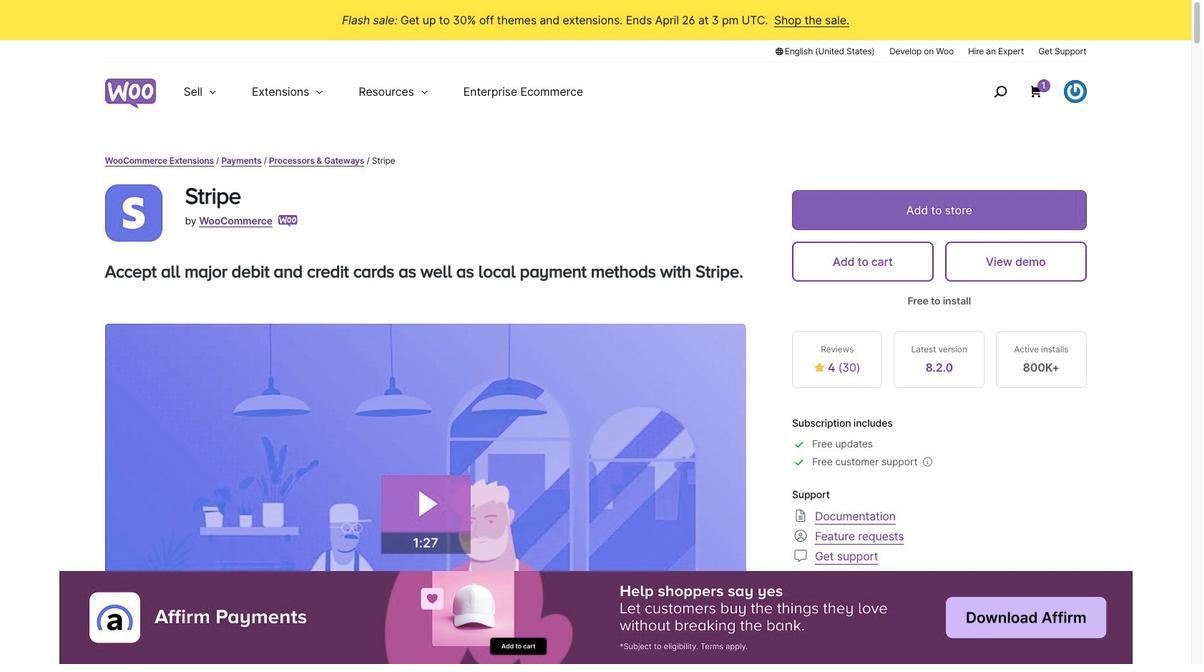 Task type: locate. For each thing, give the bounding box(es) containing it.
circle user image
[[792, 528, 809, 545]]

file lines image
[[792, 508, 809, 525]]

breadcrumb element
[[105, 155, 1087, 167]]

product icon image
[[105, 185, 162, 242]]



Task type: vqa. For each thing, say whether or not it's contained in the screenshot.
Gravatar Image
no



Task type: describe. For each thing, give the bounding box(es) containing it.
message image
[[792, 548, 809, 565]]

search image
[[989, 80, 1012, 103]]

service navigation menu element
[[963, 68, 1087, 115]]

developed by woocommerce image
[[278, 215, 298, 227]]

open account menu image
[[1064, 80, 1087, 103]]



